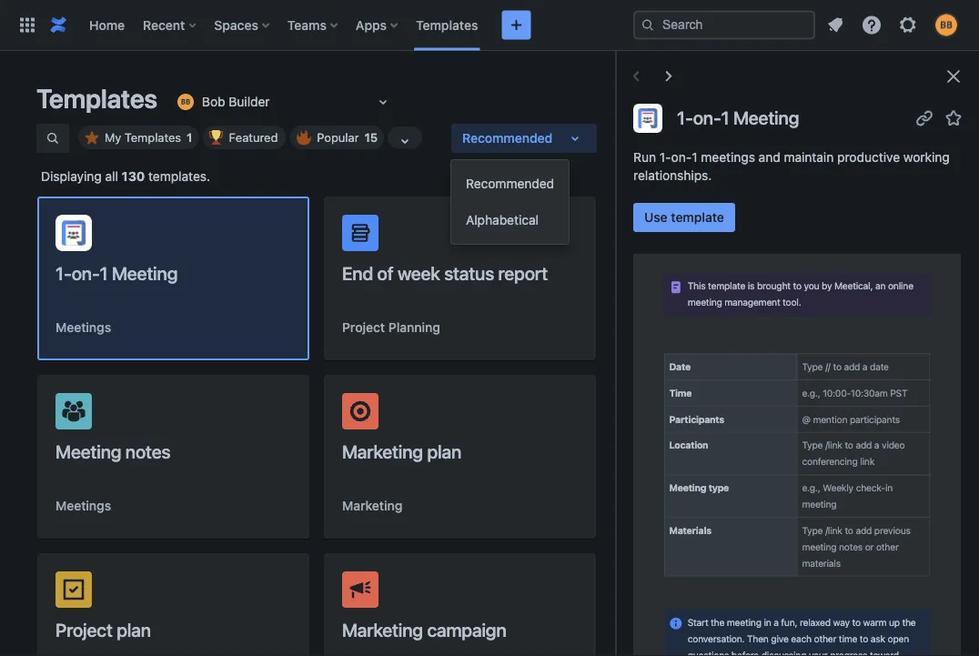 Task type: locate. For each thing, give the bounding box(es) containing it.
0 horizontal spatial 1-on-1 meeting
[[56, 262, 178, 284]]

templates
[[416, 17, 478, 32], [36, 83, 157, 114], [125, 131, 181, 144]]

project for project planning
[[342, 320, 385, 335]]

1 horizontal spatial 1-
[[660, 150, 672, 165]]

1 horizontal spatial 1-on-1 meeting
[[678, 107, 800, 128]]

0 vertical spatial templates
[[416, 17, 478, 32]]

plan for marketing plan
[[427, 441, 462, 462]]

1 vertical spatial meetings
[[56, 499, 111, 514]]

on-
[[694, 107, 722, 128], [672, 150, 692, 165], [72, 262, 100, 284]]

marketing campaign button
[[324, 554, 597, 657]]

alphabetical button
[[452, 202, 569, 239]]

marketing inside button
[[342, 619, 423, 641]]

marketing for marketing campaign
[[342, 619, 423, 641]]

marketing left campaign
[[342, 619, 423, 641]]

settings icon image
[[898, 14, 920, 36]]

project inside button
[[342, 320, 385, 335]]

meetings button
[[56, 319, 111, 337], [56, 497, 111, 515]]

group containing recommended
[[452, 160, 569, 244]]

working
[[904, 150, 951, 165]]

run 1-on-1 meetings and maintain productive working relationships.
[[634, 150, 951, 183]]

2 marketing from the top
[[342, 499, 403, 514]]

1 meetings from the top
[[56, 320, 111, 335]]

130
[[122, 169, 145, 184]]

recommended up alphabetical button
[[466, 176, 555, 191]]

recommended for recommended dropdown button
[[463, 131, 553, 146]]

recent button
[[138, 10, 203, 40]]

1 horizontal spatial plan
[[427, 441, 462, 462]]

run
[[634, 150, 657, 165]]

project inside button
[[56, 619, 113, 641]]

share link image
[[914, 107, 936, 129]]

project
[[342, 320, 385, 335], [56, 619, 113, 641]]

my templates
[[105, 131, 181, 144]]

notification icon image
[[825, 14, 847, 36]]

meetings for meeting
[[56, 499, 111, 514]]

meetings
[[56, 320, 111, 335], [56, 499, 111, 514]]

recent
[[143, 17, 185, 32]]

open image
[[372, 91, 394, 113]]

confluence image
[[47, 14, 69, 36], [47, 14, 69, 36]]

teams
[[288, 17, 327, 32]]

more categories image
[[395, 130, 416, 152]]

recommended for recommended button
[[466, 176, 555, 191]]

banner
[[0, 0, 980, 51]]

0 horizontal spatial plan
[[117, 619, 151, 641]]

report
[[499, 262, 548, 284]]

15
[[365, 131, 378, 144]]

marketing plan
[[342, 441, 462, 462]]

recommended inside button
[[466, 176, 555, 191]]

meetings for 1-
[[56, 320, 111, 335]]

project planning button
[[342, 319, 441, 337]]

end
[[342, 262, 373, 284]]

spaces button
[[209, 10, 277, 40]]

0 vertical spatial meetings button
[[56, 319, 111, 337]]

0 vertical spatial plan
[[427, 441, 462, 462]]

project plan
[[56, 619, 151, 641]]

global element
[[11, 0, 634, 51]]

0 horizontal spatial on-
[[72, 262, 100, 284]]

2 vertical spatial meeting
[[56, 441, 121, 462]]

2 horizontal spatial 1-
[[678, 107, 694, 128]]

0 vertical spatial marketing
[[342, 441, 423, 462]]

of
[[378, 262, 394, 284]]

0 horizontal spatial 1-
[[56, 262, 72, 284]]

project plan button
[[37, 554, 310, 657]]

0 vertical spatial project
[[342, 320, 385, 335]]

0 horizontal spatial project
[[56, 619, 113, 641]]

recommended inside dropdown button
[[463, 131, 553, 146]]

project for project plan
[[56, 619, 113, 641]]

meeting
[[734, 107, 800, 128], [112, 262, 178, 284], [56, 441, 121, 462]]

recommended
[[463, 131, 553, 146], [466, 176, 555, 191]]

templates left create content "icon"
[[416, 17, 478, 32]]

1 meetings button from the top
[[56, 319, 111, 337]]

Search field
[[634, 10, 816, 40]]

marketing down marketing plan
[[342, 499, 403, 514]]

create content image
[[506, 14, 528, 36]]

2 vertical spatial marketing
[[342, 619, 423, 641]]

use template button
[[634, 203, 736, 232]]

2 meetings from the top
[[56, 499, 111, 514]]

0 vertical spatial on-
[[694, 107, 722, 128]]

spaces
[[214, 17, 259, 32]]

2 meetings button from the top
[[56, 497, 111, 515]]

marketing for marketing
[[342, 499, 403, 514]]

1
[[722, 107, 730, 128], [187, 131, 193, 144], [692, 150, 698, 165], [100, 262, 108, 284]]

group
[[452, 160, 569, 244]]

displaying all 130 templates.
[[41, 169, 210, 184]]

star 1-on-1 meeting image
[[943, 107, 965, 129]]

1 vertical spatial marketing
[[342, 499, 403, 514]]

1 vertical spatial 1-
[[660, 150, 672, 165]]

bob
[[202, 94, 225, 109]]

1 horizontal spatial on-
[[672, 150, 692, 165]]

1-on-1 meeting
[[678, 107, 800, 128], [56, 262, 178, 284]]

end of week status report
[[342, 262, 548, 284]]

1 vertical spatial meeting
[[112, 262, 178, 284]]

recommended up recommended button
[[463, 131, 553, 146]]

help icon image
[[862, 14, 883, 36]]

templates right "my"
[[125, 131, 181, 144]]

templates up "my"
[[36, 83, 157, 114]]

1 marketing from the top
[[342, 441, 423, 462]]

notes
[[125, 441, 171, 462]]

2 vertical spatial templates
[[125, 131, 181, 144]]

1 vertical spatial 1-on-1 meeting
[[56, 262, 178, 284]]

3 marketing from the top
[[342, 619, 423, 641]]

None text field
[[175, 93, 178, 111]]

1 vertical spatial recommended
[[466, 176, 555, 191]]

1 vertical spatial project
[[56, 619, 113, 641]]

marketing up marketing button
[[342, 441, 423, 462]]

banner containing home
[[0, 0, 980, 51]]

productive
[[838, 150, 901, 165]]

plan inside button
[[117, 619, 151, 641]]

marketing
[[342, 441, 423, 462], [342, 499, 403, 514], [342, 619, 423, 641]]

1-
[[678, 107, 694, 128], [660, 150, 672, 165], [56, 262, 72, 284]]

0 vertical spatial recommended
[[463, 131, 553, 146]]

1 vertical spatial plan
[[117, 619, 151, 641]]

1 vertical spatial on-
[[672, 150, 692, 165]]

plan
[[427, 441, 462, 462], [117, 619, 151, 641]]

home
[[89, 17, 125, 32]]

0 vertical spatial meetings
[[56, 320, 111, 335]]

builder
[[229, 94, 270, 109]]

bob builder
[[202, 94, 270, 109]]

1 horizontal spatial project
[[342, 320, 385, 335]]

1 vertical spatial meetings button
[[56, 497, 111, 515]]



Task type: vqa. For each thing, say whether or not it's contained in the screenshot.
the top plan
yes



Task type: describe. For each thing, give the bounding box(es) containing it.
plan for project plan
[[117, 619, 151, 641]]

previous template image
[[626, 66, 648, 87]]

next template image
[[658, 66, 680, 87]]

status
[[445, 262, 495, 284]]

meeting notes
[[56, 441, 171, 462]]

planning
[[389, 320, 441, 335]]

0 vertical spatial 1-on-1 meeting
[[678, 107, 800, 128]]

1 vertical spatial templates
[[36, 83, 157, 114]]

all
[[105, 169, 118, 184]]

my
[[105, 131, 121, 144]]

2 vertical spatial on-
[[72, 262, 100, 284]]

recommended button
[[452, 124, 597, 153]]

and
[[759, 150, 781, 165]]

project planning
[[342, 320, 441, 335]]

2 horizontal spatial on-
[[694, 107, 722, 128]]

1 inside run 1-on-1 meetings and maintain productive working relationships.
[[692, 150, 698, 165]]

open search bar image
[[46, 131, 60, 146]]

maintain
[[785, 150, 834, 165]]

campaign
[[427, 619, 507, 641]]

search image
[[641, 18, 656, 32]]

0 vertical spatial meeting
[[734, 107, 800, 128]]

use
[[645, 210, 668, 225]]

marketing campaign
[[342, 619, 507, 641]]

meetings button for meeting
[[56, 497, 111, 515]]

templates inside global element
[[416, 17, 478, 32]]

home link
[[84, 10, 130, 40]]

use template
[[645, 210, 725, 225]]

featured
[[229, 131, 278, 144]]

meetings button for 1-
[[56, 319, 111, 337]]

template
[[671, 210, 725, 225]]

relationships.
[[634, 168, 712, 183]]

star end of week status report image
[[553, 226, 575, 248]]

1- inside run 1-on-1 meetings and maintain productive working relationships.
[[660, 150, 672, 165]]

appswitcher icon image
[[16, 14, 38, 36]]

templates.
[[148, 169, 210, 184]]

share link image
[[524, 226, 546, 248]]

apps button
[[351, 10, 405, 40]]

popular
[[317, 131, 359, 144]]

marketing for marketing plan
[[342, 441, 423, 462]]

featured button
[[203, 126, 286, 149]]

apps
[[356, 17, 387, 32]]

recommended button
[[452, 166, 569, 202]]

on- inside run 1-on-1 meetings and maintain productive working relationships.
[[672, 150, 692, 165]]

0 vertical spatial 1-
[[678, 107, 694, 128]]

templates link
[[411, 10, 484, 40]]

2 vertical spatial 1-
[[56, 262, 72, 284]]

week
[[398, 262, 441, 284]]

close image
[[943, 66, 965, 87]]

displaying
[[41, 169, 102, 184]]

marketing button
[[342, 497, 403, 515]]

alphabetical
[[466, 213, 539, 228]]

meetings
[[702, 150, 756, 165]]

teams button
[[282, 10, 345, 40]]



